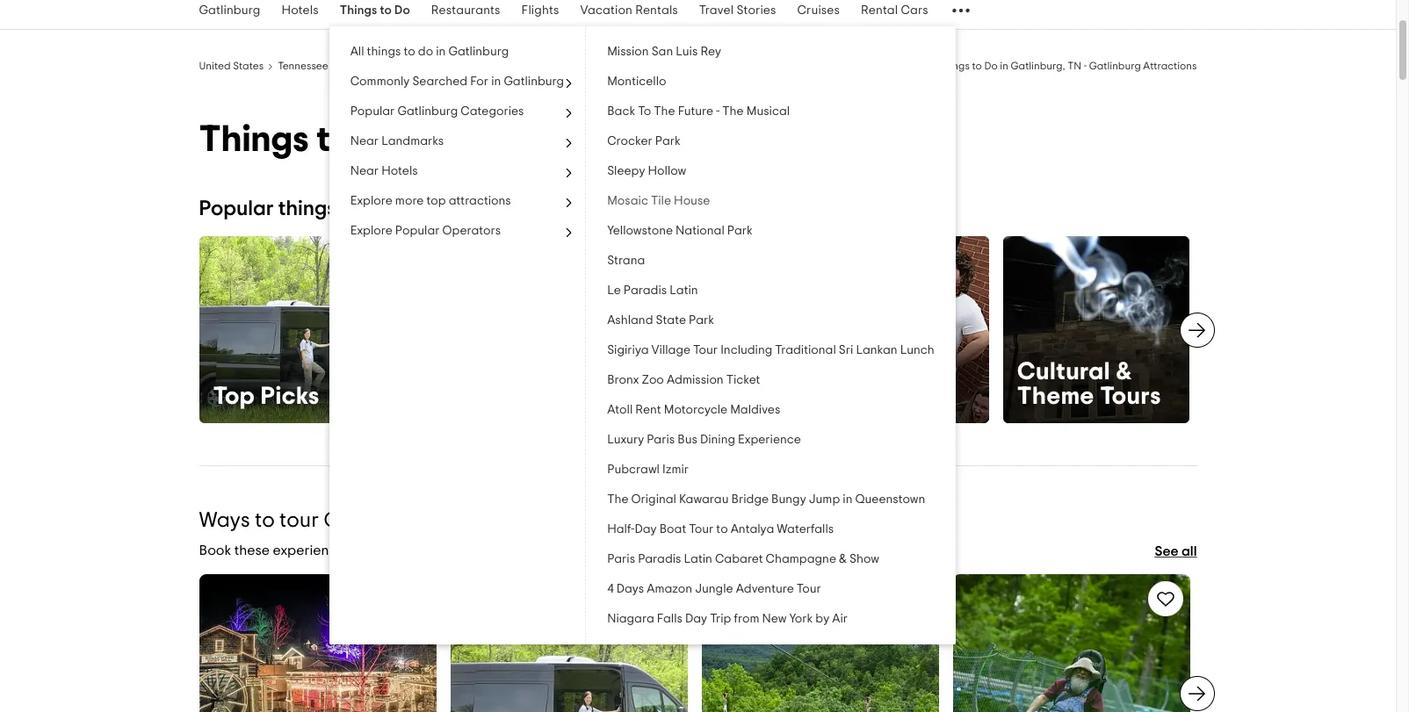 Task type: vqa. For each thing, say whether or not it's contained in the screenshot.
Le Paradis Latin link
yes



Task type: locate. For each thing, give the bounding box(es) containing it.
ways to tour gatlinburg link
[[199, 510, 427, 532]]

in up searched
[[436, 46, 446, 58]]

things to do in gatlinburg
[[511, 61, 636, 71], [199, 121, 628, 158]]

0 vertical spatial things
[[367, 46, 401, 58]]

& right cultural
[[1117, 360, 1133, 385]]

to up these
[[255, 510, 275, 532]]

2 vertical spatial tour
[[797, 584, 822, 596]]

1 vertical spatial explore
[[350, 225, 393, 237]]

0 vertical spatial explore
[[350, 195, 393, 207]]

park up hollow
[[656, 135, 681, 148]]

to down flights link at top left
[[545, 61, 555, 71]]

restaurants
[[431, 4, 501, 17]]

close-
[[388, 544, 426, 558]]

paris left "bus" on the bottom of the page
[[647, 434, 675, 446]]

cultural
[[1018, 360, 1111, 385]]

do left more in the left of the page
[[366, 199, 391, 220]]

0 horizontal spatial day
[[635, 524, 657, 536]]

1 horizontal spatial save to a trip image
[[1155, 589, 1176, 610]]

1 explore from the top
[[350, 195, 393, 207]]

back to the future - the musical
[[607, 105, 790, 118]]

searched
[[413, 76, 468, 88]]

all
[[1182, 545, 1198, 559]]

yellowstone national park link
[[586, 216, 956, 246]]

0 horizontal spatial the
[[607, 494, 629, 506]]

near down near landmarks
[[350, 165, 379, 178]]

0 vertical spatial popular
[[350, 105, 395, 118]]

mission san luis rey
[[607, 46, 722, 58]]

0 horizontal spatial hotels
[[282, 4, 319, 17]]

flights
[[522, 4, 559, 17]]

things down states
[[199, 121, 309, 158]]

strana
[[607, 255, 645, 267]]

0 vertical spatial hotels
[[282, 4, 319, 17]]

gatlinburg up for
[[449, 46, 509, 58]]

in
[[436, 46, 446, 58], [573, 61, 582, 71], [1001, 61, 1009, 71], [491, 76, 501, 88], [412, 121, 442, 158], [843, 494, 853, 506]]

latin up state
[[670, 285, 698, 297]]

parks
[[698, 385, 761, 409]]

1 vertical spatial day
[[686, 613, 708, 626]]

1 vertical spatial near
[[350, 165, 379, 178]]

2 near from the top
[[350, 165, 379, 178]]

latin up the jungle
[[684, 554, 713, 566]]

commonly searched for in gatlinburg button
[[329, 67, 585, 97]]

commonly
[[350, 76, 410, 88]]

champagne
[[766, 554, 837, 566]]

in right for
[[491, 76, 501, 88]]

theme inside "link"
[[615, 385, 693, 409]]

things down flights link at top left
[[511, 61, 543, 71]]

explore popular operators
[[350, 225, 501, 237]]

gatlinburg inside commonly searched for in gatlinburg button
[[504, 76, 564, 88]]

1 horizontal spatial park
[[689, 315, 715, 327]]

tour up admission
[[694, 345, 718, 357]]

popular for popular gatlinburg categories
[[350, 105, 395, 118]]

mosaic tile house
[[607, 195, 710, 207]]

0 horizontal spatial paris
[[607, 554, 636, 566]]

things down rental cars link
[[938, 61, 970, 71]]

2 theme from the left
[[1018, 385, 1095, 409]]

0 horizontal spatial do
[[366, 199, 391, 220]]

1 vertical spatial popular
[[199, 199, 274, 220]]

to
[[638, 105, 651, 118]]

amazon
[[647, 584, 693, 596]]

popular for popular things to do
[[199, 199, 274, 220]]

0 horizontal spatial theme
[[615, 385, 693, 409]]

cruises link
[[787, 0, 851, 29]]

1 horizontal spatial &
[[1117, 360, 1133, 385]]

4 days amazon jungle adventure tour
[[607, 584, 822, 596]]

flights link
[[511, 0, 570, 29]]

to down near hotels
[[341, 199, 361, 220]]

park right national
[[728, 225, 753, 237]]

rey
[[701, 46, 722, 58]]

0 vertical spatial things to do in gatlinburg
[[511, 61, 636, 71]]

near for near hotels
[[350, 165, 379, 178]]

bronx zoo admission ticket
[[607, 374, 761, 387]]

half-day boat tour to antalya waterfalls
[[607, 524, 834, 536]]

gatlinburg,
[[1011, 61, 1066, 71]]

popular inside button
[[395, 225, 440, 237]]

explore
[[350, 195, 393, 207], [350, 225, 393, 237]]

traditional
[[776, 345, 837, 357]]

paris inside luxury paris bus dining experience link
[[647, 434, 675, 446]]

save to a trip image up falls
[[653, 589, 674, 610]]

- right future
[[717, 105, 720, 118]]

tennessee
[[278, 61, 328, 71]]

gatlinburg inside all things to do in gatlinburg link
[[449, 46, 509, 58]]

hotels inside 'link'
[[282, 4, 319, 17]]

yellowstone
[[607, 225, 673, 237]]

0 vertical spatial latin
[[670, 285, 698, 297]]

bronx zoo admission ticket link
[[586, 366, 956, 396]]

sleepy hollow
[[607, 165, 687, 178]]

1 near from the top
[[350, 135, 379, 148]]

niagara falls day trip from new york by air
[[607, 613, 848, 626]]

paradis for paris
[[638, 554, 682, 566]]

1 horizontal spatial things
[[367, 46, 401, 58]]

1 vertical spatial tour
[[689, 524, 714, 536]]

1 vertical spatial things
[[278, 199, 337, 220]]

more
[[395, 195, 424, 207]]

1 vertical spatial paradis
[[638, 554, 682, 566]]

paris paradis latin cabaret champagne & show link
[[586, 545, 956, 575]]

2 explore from the top
[[350, 225, 393, 237]]

sevier county link
[[364, 58, 431, 72]]

pubcrawl izmir
[[607, 464, 689, 476]]

1 vertical spatial next image
[[1187, 684, 1208, 705]]

mosaic
[[607, 195, 649, 207]]

in inside button
[[491, 76, 501, 88]]

1 vertical spatial paris
[[607, 554, 636, 566]]

vacation rentals link
[[570, 0, 689, 29]]

0 horizontal spatial things
[[278, 199, 337, 220]]

things
[[367, 46, 401, 58], [278, 199, 337, 220]]

the left musical
[[723, 105, 744, 118]]

commonly searched for in gatlinburg
[[350, 76, 564, 88]]

stories
[[737, 4, 777, 17]]

0 vertical spatial -
[[1084, 61, 1087, 71]]

0 horizontal spatial -
[[717, 105, 720, 118]]

things to do in gatlinburg down mission
[[511, 61, 636, 71]]

antalya
[[731, 524, 775, 536]]

0 vertical spatial &
[[1117, 360, 1133, 385]]

0 vertical spatial near
[[350, 135, 379, 148]]

2 vertical spatial popular
[[395, 225, 440, 237]]

1 vertical spatial latin
[[684, 554, 713, 566]]

ways
[[199, 510, 250, 532]]

things for all
[[367, 46, 401, 58]]

day
[[635, 524, 657, 536], [686, 613, 708, 626]]

gatlinburg up united states link
[[199, 4, 261, 17]]

next image
[[1187, 320, 1208, 341], [1187, 684, 1208, 705]]

admission
[[667, 374, 724, 387]]

mission
[[607, 46, 649, 58]]

original
[[632, 494, 677, 506]]

the right to
[[654, 105, 676, 118]]

0 vertical spatial paris
[[647, 434, 675, 446]]

2 next image from the top
[[1187, 684, 1208, 705]]

day left trip
[[686, 613, 708, 626]]

hotels down near landmarks
[[382, 165, 418, 178]]

1 vertical spatial park
[[728, 225, 753, 237]]

1 horizontal spatial -
[[1084, 61, 1087, 71]]

gatlinburg up categories
[[504, 76, 564, 88]]

to inside half-day boat tour to antalya waterfalls link
[[717, 524, 728, 536]]

1 horizontal spatial hotels
[[382, 165, 418, 178]]

1 horizontal spatial do
[[418, 46, 433, 58]]

& inside cultural & theme tours
[[1117, 360, 1133, 385]]

to
[[380, 4, 392, 17], [404, 46, 416, 58], [545, 61, 555, 71], [972, 61, 983, 71], [317, 121, 351, 158], [341, 199, 361, 220], [255, 510, 275, 532], [717, 524, 728, 536]]

paradis right le
[[624, 285, 667, 297]]

1 horizontal spatial theme
[[1018, 385, 1095, 409]]

picks
[[261, 385, 320, 409]]

paradis for le
[[624, 285, 667, 297]]

in right jump
[[843, 494, 853, 506]]

crocker
[[607, 135, 653, 148]]

- inside back to the future - the musical link
[[717, 105, 720, 118]]

explore inside button
[[350, 225, 393, 237]]

in down popular gatlinburg categories on the left
[[412, 121, 442, 158]]

the up half-
[[607, 494, 629, 506]]

day left boat
[[635, 524, 657, 536]]

theme
[[615, 385, 693, 409], [1018, 385, 1095, 409]]

in down vacation
[[573, 61, 582, 71]]

1 theme from the left
[[615, 385, 693, 409]]

1 vertical spatial hotels
[[382, 165, 418, 178]]

explore inside button
[[350, 195, 393, 207]]

motorcycle
[[664, 404, 728, 417]]

luxury paris bus dining experience link
[[586, 425, 956, 455]]

future
[[678, 105, 714, 118]]

explore popular operators button
[[329, 216, 585, 246]]

0 horizontal spatial save to a trip image
[[653, 589, 674, 610]]

1 next image from the top
[[1187, 320, 1208, 341]]

in left gatlinburg,
[[1001, 61, 1009, 71]]

to left antalya
[[717, 524, 728, 536]]

2 horizontal spatial the
[[723, 105, 744, 118]]

national
[[676, 225, 725, 237]]

save to a trip image
[[653, 589, 674, 610], [1155, 589, 1176, 610]]

latin
[[670, 285, 698, 297], [684, 554, 713, 566]]

jump
[[809, 494, 840, 506]]

paradis up amazon
[[638, 554, 682, 566]]

1 vertical spatial do
[[366, 199, 391, 220]]

paris
[[647, 434, 675, 446], [607, 554, 636, 566]]

0 horizontal spatial &
[[839, 554, 847, 566]]

to up county on the top left of the page
[[404, 46, 416, 58]]

0 vertical spatial day
[[635, 524, 657, 536]]

hotels up the tennessee
[[282, 4, 319, 17]]

0 vertical spatial park
[[656, 135, 681, 148]]

next image for previous image
[[1187, 684, 1208, 705]]

hotels
[[282, 4, 319, 17], [382, 165, 418, 178]]

to up sevier county link
[[380, 4, 392, 17]]

bungy
[[772, 494, 807, 506]]

things to do link
[[329, 0, 421, 29]]

paris down half-
[[607, 554, 636, 566]]

1 vertical spatial -
[[717, 105, 720, 118]]

tour right boat
[[689, 524, 714, 536]]

ticket
[[727, 374, 761, 387]]

0 vertical spatial do
[[418, 46, 433, 58]]

tour up york
[[797, 584, 822, 596]]

bridge
[[732, 494, 769, 506]]

things to do in gatlinburg down popular gatlinburg categories on the left
[[199, 121, 628, 158]]

popular gatlinburg categories button
[[329, 97, 585, 127]]

united
[[199, 61, 231, 71]]

the original kawarau bridge bungy jump in queenstown link
[[586, 485, 956, 515]]

park right state
[[689, 315, 715, 327]]

gatlinburg down searched
[[398, 105, 458, 118]]

& left show
[[839, 554, 847, 566]]

near
[[350, 135, 379, 148], [350, 165, 379, 178]]

2 vertical spatial park
[[689, 315, 715, 327]]

save to a trip image down see
[[1155, 589, 1176, 610]]

park
[[656, 135, 681, 148], [728, 225, 753, 237], [689, 315, 715, 327]]

gatlinburg inside popular gatlinburg categories button
[[398, 105, 458, 118]]

1 vertical spatial &
[[839, 554, 847, 566]]

0 vertical spatial paradis
[[624, 285, 667, 297]]

popular inside button
[[350, 105, 395, 118]]

near up near hotels
[[350, 135, 379, 148]]

- right the tn
[[1084, 61, 1087, 71]]

0 vertical spatial next image
[[1187, 320, 1208, 341]]

&
[[1117, 360, 1133, 385], [839, 554, 847, 566]]

cruises
[[798, 4, 840, 17]]

2 horizontal spatial park
[[728, 225, 753, 237]]

do up county on the top left of the page
[[418, 46, 433, 58]]

1 horizontal spatial paris
[[647, 434, 675, 446]]



Task type: describe. For each thing, give the bounding box(es) containing it.
previous image
[[189, 684, 210, 705]]

1 vertical spatial things to do in gatlinburg
[[199, 121, 628, 158]]

things for popular
[[278, 199, 337, 220]]

near landmarks
[[350, 135, 444, 148]]

from
[[734, 613, 760, 626]]

sevier
[[364, 61, 394, 71]]

air
[[833, 613, 848, 626]]

hotels inside button
[[382, 165, 418, 178]]

le paradis latin
[[607, 285, 698, 297]]

theme inside cultural & theme tours
[[1018, 385, 1095, 409]]

bus
[[678, 434, 698, 446]]

2 save to a trip image from the left
[[1155, 589, 1176, 610]]

see all link
[[1155, 533, 1198, 572]]

paris paradis latin cabaret champagne & show
[[607, 554, 880, 566]]

attractions
[[449, 195, 511, 207]]

vacation
[[581, 4, 633, 17]]

states
[[233, 61, 264, 71]]

theme parks
[[615, 385, 761, 409]]

latin for le
[[670, 285, 698, 297]]

to up near hotels
[[317, 121, 351, 158]]

at
[[476, 544, 490, 558]]

top picks link
[[199, 236, 386, 423]]

house
[[674, 195, 710, 207]]

1 save to a trip image from the left
[[653, 589, 674, 610]]

queenstown
[[856, 494, 926, 506]]

jungle
[[695, 584, 734, 596]]

up
[[426, 544, 443, 558]]

rental cars link
[[851, 0, 939, 29]]

4 days amazon jungle adventure tour link
[[586, 575, 956, 605]]

do up all things to do in gatlinburg
[[395, 4, 410, 17]]

to inside things to do link
[[380, 4, 392, 17]]

izmir
[[663, 464, 689, 476]]

rental cars
[[861, 4, 929, 17]]

gatlinburg inside gatlinburg link
[[199, 4, 261, 17]]

do up near hotels
[[359, 121, 405, 158]]

including
[[721, 345, 773, 357]]

zoo
[[642, 374, 664, 387]]

these
[[234, 544, 270, 558]]

back
[[607, 105, 636, 118]]

top
[[427, 195, 446, 207]]

state
[[656, 315, 686, 327]]

explore for explore more top attractions
[[350, 195, 393, 207]]

1 horizontal spatial the
[[654, 105, 676, 118]]

gatlinburg down categories
[[449, 121, 628, 158]]

pubcrawl
[[607, 464, 660, 476]]

restaurants link
[[421, 0, 511, 29]]

half-day boat tour to antalya waterfalls link
[[586, 515, 956, 545]]

vacation rentals
[[581, 4, 678, 17]]

falls
[[657, 613, 683, 626]]

top picks
[[213, 385, 320, 409]]

county
[[396, 61, 431, 71]]

do for all things to do in gatlinburg
[[418, 46, 433, 58]]

gatlinburg down mission
[[584, 61, 636, 71]]

explore for explore popular operators
[[350, 225, 393, 237]]

rental
[[861, 4, 898, 17]]

mosaic tile house link
[[586, 186, 956, 216]]

previous image
[[189, 320, 210, 341]]

& inside the paris paradis latin cabaret champagne & show link
[[839, 554, 847, 566]]

hotels link
[[271, 0, 329, 29]]

the original kawarau bridge bungy jump in queenstown
[[607, 494, 926, 506]]

latin for paris
[[684, 554, 713, 566]]

experiences
[[273, 544, 352, 558]]

niagara falls day trip from new york by air link
[[586, 605, 956, 635]]

luxury paris bus dining experience
[[607, 434, 801, 446]]

near for near landmarks
[[350, 135, 379, 148]]

gatlinburg.
[[493, 544, 566, 558]]

mission san luis rey link
[[586, 37, 956, 67]]

do left gatlinburg,
[[985, 61, 998, 71]]

explore more top attractions
[[350, 195, 511, 207]]

landmarks
[[382, 135, 444, 148]]

new
[[762, 613, 787, 626]]

park for national
[[728, 225, 753, 237]]

gatlinburg up a
[[324, 510, 427, 532]]

united states link
[[199, 58, 264, 72]]

operators
[[443, 225, 501, 237]]

travel stories link
[[689, 0, 787, 29]]

do for popular things to do
[[366, 199, 391, 220]]

things to do
[[340, 4, 410, 17]]

tennessee (tn)
[[278, 61, 350, 71]]

theme parks link
[[601, 236, 788, 423]]

atoll
[[607, 404, 633, 417]]

0 vertical spatial tour
[[694, 345, 718, 357]]

gatlinburg link
[[189, 0, 271, 29]]

atoll rent motorcycle maldives
[[607, 404, 781, 417]]

experience
[[738, 434, 801, 446]]

near hotels
[[350, 165, 418, 178]]

atoll rent motorcycle maldives link
[[586, 396, 956, 425]]

1 horizontal spatial day
[[686, 613, 708, 626]]

musical
[[747, 105, 790, 118]]

to inside all things to do in gatlinburg link
[[404, 46, 416, 58]]

things up all
[[340, 4, 377, 17]]

maldives
[[730, 404, 781, 417]]

0 horizontal spatial park
[[656, 135, 681, 148]]

do down flights link at top left
[[557, 61, 571, 71]]

ways to tour gatlinburg
[[199, 510, 427, 532]]

sigiriya
[[607, 345, 649, 357]]

dining
[[700, 434, 736, 446]]

4
[[607, 584, 614, 596]]

next image for previous icon at the top left
[[1187, 320, 1208, 341]]

park for state
[[689, 315, 715, 327]]

to left gatlinburg,
[[972, 61, 983, 71]]

near landmarks button
[[329, 127, 585, 156]]

explore more top attractions button
[[329, 186, 585, 216]]

back to the future - the musical link
[[586, 97, 956, 127]]

categories
[[461, 105, 524, 118]]

book these experiences for a close-up look at gatlinburg.
[[199, 544, 566, 558]]

half-
[[607, 524, 635, 536]]

travel
[[699, 4, 734, 17]]

yellowstone national park
[[607, 225, 753, 237]]

top
[[213, 385, 255, 409]]

le paradis latin link
[[586, 276, 956, 306]]

cultural & theme tours link
[[1003, 236, 1190, 423]]

tile
[[651, 195, 671, 207]]

sri
[[839, 345, 854, 357]]

boat
[[660, 524, 687, 536]]

for
[[355, 544, 373, 558]]

gatlinburg right the tn
[[1090, 61, 1141, 71]]



